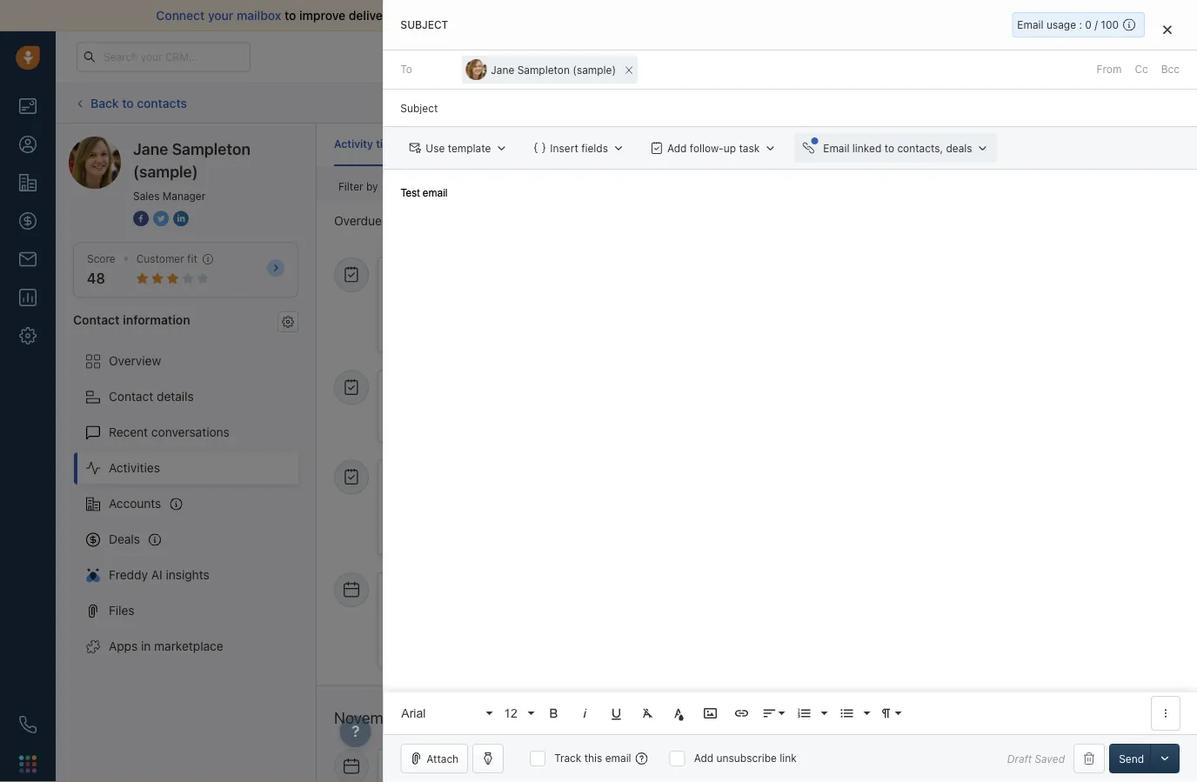 Task type: vqa. For each thing, say whether or not it's contained in the screenshot.
Upcoming meeting on Fri 24 Nov, 2023 from 10:00 to 11:00
no



Task type: locate. For each thing, give the bounding box(es) containing it.
jane up email button
[[491, 64, 514, 76]]

meetings image
[[344, 582, 359, 597], [344, 758, 359, 773]]

don't
[[886, 8, 916, 23]]

email inside × dialog
[[605, 752, 631, 764]]

of
[[561, 8, 572, 23]]

sampleton inside the jane sampleton (sample) ×
[[517, 64, 570, 76]]

email for email usage : 0 / 100
[[1017, 19, 1044, 31]]

from
[[994, 8, 1021, 23]]

up
[[724, 142, 736, 154]]

sales manager
[[133, 190, 206, 202]]

48 button
[[87, 270, 105, 287]]

ordered list image
[[796, 706, 812, 721]]

call link
[[559, 88, 613, 118]]

2 vertical spatial email
[[823, 142, 849, 154]]

notes
[[434, 138, 464, 150]]

0 horizontal spatial jane
[[133, 139, 168, 158]]

accounts
[[109, 496, 161, 511]]

in left 21
[[790, 51, 798, 62]]

score 48
[[87, 253, 115, 287]]

( right fields
[[613, 138, 618, 150]]

add down saved
[[1060, 767, 1080, 779]]

use
[[426, 142, 445, 154]]

explore plans link
[[859, 46, 946, 67]]

( right tasks
[[530, 138, 535, 150]]

100
[[1101, 19, 1119, 31]]

2 ) from the left
[[541, 138, 546, 150]]

to right mailbox
[[284, 8, 296, 23]]

template
[[448, 142, 491, 154]]

contact up 'recent'
[[109, 389, 153, 404]]

0 vertical spatial in
[[790, 51, 798, 62]]

(sample) inside jane sampleton (sample)
[[133, 162, 198, 181]]

jane inside the jane sampleton (sample) ×
[[491, 64, 514, 76]]

0 vertical spatial add
[[667, 142, 687, 154]]

add for add outcome
[[1060, 767, 1080, 779]]

all inside all time periods button
[[482, 181, 495, 193]]

scratch.
[[1024, 8, 1071, 23]]

( right 'notes'
[[467, 138, 472, 150]]

(sample) up sales manager
[[133, 162, 198, 181]]

jane for jane sampleton (sample)
[[133, 139, 168, 158]]

1 horizontal spatial all
[[482, 181, 495, 193]]

2 meetings image from the top
[[344, 758, 359, 773]]

0
[[1085, 19, 1092, 31]]

1 vertical spatial email
[[605, 752, 631, 764]]

(sample) inside the jane sampleton (sample) ×
[[573, 64, 616, 76]]

1 horizontal spatial in
[[790, 51, 798, 62]]

in right apps
[[141, 639, 151, 653]]

1 horizontal spatial days
[[814, 51, 835, 62]]

1 horizontal spatial 1
[[618, 138, 623, 150]]

sampleton for jane sampleton (sample)
[[172, 139, 250, 158]]

mng settings image
[[282, 316, 294, 328]]

1 vertical spatial meetings image
[[344, 758, 359, 773]]

1 horizontal spatial jane
[[491, 64, 514, 76]]

all right by
[[390, 181, 402, 193]]

score
[[87, 253, 115, 265]]

2 days ago
[[726, 764, 780, 776]]

fit
[[187, 253, 197, 265]]

0 horizontal spatial (
[[467, 138, 472, 150]]

manager
[[163, 190, 206, 202]]

deals
[[109, 532, 140, 546]]

1 vertical spatial sampleton
[[172, 139, 250, 158]]

email for email
[[515, 97, 541, 109]]

by
[[366, 181, 378, 193]]

sampleton for jane sampleton (sample) ×
[[517, 64, 570, 76]]

contact information
[[73, 312, 190, 326]]

0 vertical spatial email
[[575, 8, 606, 23]]

1 horizontal spatial sampleton
[[517, 64, 570, 76]]

conversations
[[151, 425, 230, 439]]

ai
[[151, 568, 162, 582]]

0 horizontal spatial )
[[477, 138, 481, 150]]

0 horizontal spatial all
[[390, 181, 402, 193]]

(sample)
[[573, 64, 616, 76], [133, 162, 198, 181]]

0 vertical spatial sampleton
[[517, 64, 570, 76]]

12 button
[[498, 696, 536, 731]]

(sample) up the call
[[573, 64, 616, 76]]

days right 21
[[814, 51, 835, 62]]

call
[[585, 97, 604, 109]]

2-
[[492, 8, 505, 23]]

add follow-up task
[[667, 142, 760, 154]]

1 vertical spatial contact
[[109, 389, 153, 404]]

bold (⌘b) image
[[546, 706, 561, 721]]

0 horizontal spatial email
[[515, 97, 541, 109]]

2 horizontal spatial add
[[1060, 767, 1080, 779]]

all left time
[[482, 181, 495, 193]]

0 vertical spatial meetings image
[[344, 582, 359, 597]]

( for notes
[[467, 138, 472, 150]]

periods
[[522, 181, 559, 193]]

1
[[472, 138, 477, 150], [618, 138, 623, 150]]

jane down contacts
[[133, 139, 168, 158]]

available.
[[593, 97, 639, 109]]

and right overdue
[[385, 214, 406, 228]]

all time periods button
[[478, 176, 575, 198]]

add left "2" in the bottom right of the page
[[694, 752, 713, 764]]

× dialog
[[383, 0, 1197, 782]]

contact for contact details
[[109, 389, 153, 404]]

insert fields
[[550, 142, 608, 154]]

0 horizontal spatial in
[[141, 639, 151, 653]]

activities
[[109, 461, 160, 475]]

add unsubscribe link
[[694, 752, 797, 764]]

1 vertical spatial activities
[[468, 214, 518, 228]]

to right linked
[[884, 142, 894, 154]]

insert image (⌘p) image
[[702, 706, 718, 721]]

create
[[682, 138, 716, 150]]

files
[[109, 603, 134, 618]]

tasks image
[[344, 267, 359, 282], [344, 469, 359, 485]]

) for tasks ( 3 )
[[541, 138, 546, 150]]

contact down 48 button
[[73, 312, 120, 326]]

email left linked
[[823, 142, 849, 154]]

tasks
[[498, 138, 528, 150]]

3 ( from the left
[[613, 138, 618, 150]]

1 vertical spatial email
[[515, 97, 541, 109]]

meetings ( 1 )
[[563, 138, 627, 150]]

email up tasks ( 3 )
[[515, 97, 541, 109]]

phone element
[[10, 707, 45, 742]]

1 vertical spatial add
[[694, 752, 713, 764]]

add follow-up task button
[[642, 133, 785, 163], [642, 133, 785, 163]]

text color image
[[671, 706, 687, 721]]

to
[[284, 8, 296, 23], [949, 8, 961, 23], [122, 96, 134, 110], [669, 97, 679, 109], [884, 142, 894, 154]]

1 all from the left
[[390, 181, 402, 193]]

0 vertical spatial email
[[1017, 19, 1044, 31]]

1 vertical spatial jane
[[133, 139, 168, 158]]

2 horizontal spatial )
[[623, 138, 627, 150]]

in
[[790, 51, 798, 62], [141, 639, 151, 653]]

add left the follow-
[[667, 142, 687, 154]]

activities down time
[[468, 214, 518, 228]]

1 vertical spatial (sample)
[[133, 162, 198, 181]]

italic (⌘i) image
[[577, 706, 593, 721]]

email right this
[[605, 752, 631, 764]]

sales
[[133, 190, 160, 202]]

0 horizontal spatial days
[[735, 764, 759, 776]]

application
[[383, 170, 1197, 734]]

15,
[[410, 708, 430, 726]]

contact
[[73, 312, 120, 326], [109, 389, 153, 404]]

email for email linked to contacts, deals
[[823, 142, 849, 154]]

add inside button
[[1060, 767, 1080, 779]]

freddy
[[109, 568, 148, 582]]

1 horizontal spatial email
[[823, 142, 849, 154]]

to right 'back'
[[122, 96, 134, 110]]

linkedin circled image
[[173, 209, 189, 227]]

1 horizontal spatial and
[[425, 8, 447, 23]]

0 vertical spatial tasks image
[[344, 267, 359, 282]]

) left insert
[[541, 138, 546, 150]]

) right 'notes'
[[477, 138, 481, 150]]

× link
[[620, 55, 638, 83]]

overdue
[[334, 214, 382, 228]]

activities
[[405, 181, 449, 193], [468, 214, 518, 228]]

all inside all activities link
[[390, 181, 402, 193]]

activity
[[334, 138, 373, 150]]

1 ( from the left
[[467, 138, 472, 150]]

sampleton inside jane sampleton (sample)
[[172, 139, 250, 158]]

add for add follow-up task
[[667, 142, 687, 154]]

activities up overdue and upcoming activities
[[405, 181, 449, 193]]

all activities link
[[385, 176, 465, 197]]

) right fields
[[623, 138, 627, 150]]

your
[[208, 8, 233, 23]]

twitter circled image
[[153, 209, 169, 227]]

0 horizontal spatial activities
[[405, 181, 449, 193]]

customer
[[136, 253, 184, 265]]

0 vertical spatial jane
[[491, 64, 514, 76]]

align image
[[761, 706, 777, 721]]

and left enable
[[425, 8, 447, 23]]

0 horizontal spatial add
[[667, 142, 687, 154]]

email button
[[489, 88, 551, 118]]

1 horizontal spatial activities
[[468, 214, 518, 228]]

all for all time periods
[[482, 181, 495, 193]]

0 vertical spatial (sample)
[[573, 64, 616, 76]]

john
[[645, 764, 670, 776]]

1 right fields
[[618, 138, 623, 150]]

2 horizontal spatial email
[[1017, 19, 1044, 31]]

timeline
[[376, 138, 417, 150]]

facebook circled image
[[133, 209, 149, 227]]

1 horizontal spatial add
[[694, 752, 713, 764]]

12
[[504, 706, 518, 720]]

0 horizontal spatial sampleton
[[172, 139, 250, 158]]

1 vertical spatial tasks image
[[344, 469, 359, 485]]

1 right 'notes'
[[472, 138, 477, 150]]

updates available. click to refresh.
[[549, 97, 720, 109]]

underline (⌘u) image
[[608, 706, 624, 721]]

1 ) from the left
[[477, 138, 481, 150]]

0 horizontal spatial and
[[385, 214, 406, 228]]

2 ( from the left
[[530, 138, 535, 150]]

2 horizontal spatial (
[[613, 138, 618, 150]]

saved
[[1035, 752, 1065, 765]]

days right "2" in the bottom right of the page
[[735, 764, 759, 776]]

back to contacts link
[[73, 89, 188, 117]]

1 horizontal spatial (
[[530, 138, 535, 150]]

refresh.
[[682, 97, 720, 109]]

days
[[814, 51, 835, 62], [735, 764, 759, 776]]

november 15, 2023
[[334, 708, 471, 726]]

email right of
[[575, 8, 606, 23]]

1 horizontal spatial (sample)
[[573, 64, 616, 76]]

0 vertical spatial contact
[[73, 312, 120, 326]]

0 horizontal spatial 1
[[472, 138, 477, 150]]

1 1 from the left
[[472, 138, 477, 150]]

sales
[[760, 138, 786, 150]]

tasks image
[[344, 379, 359, 395]]

sampleton up email button
[[517, 64, 570, 76]]

0 vertical spatial days
[[814, 51, 835, 62]]

insert
[[550, 142, 578, 154]]

0 vertical spatial and
[[425, 8, 447, 23]]

cc
[[1135, 63, 1148, 75]]

meeting
[[531, 764, 572, 776]]

2 vertical spatial add
[[1060, 767, 1080, 779]]

all time periods
[[482, 181, 559, 193]]

sampleton up manager
[[172, 139, 250, 158]]

0 horizontal spatial (sample)
[[133, 162, 198, 181]]

email left usage
[[1017, 19, 1044, 31]]

1 horizontal spatial )
[[541, 138, 546, 150]]

jane inside jane sampleton (sample)
[[133, 139, 168, 158]]

meeting added
[[531, 764, 607, 776]]

paragraph format image
[[878, 706, 894, 721]]

3 ) from the left
[[623, 138, 627, 150]]

apps in marketplace
[[109, 639, 223, 653]]

2 1 from the left
[[618, 138, 623, 150]]

2 all from the left
[[482, 181, 495, 193]]



Task type: describe. For each thing, give the bounding box(es) containing it.
insights
[[166, 568, 209, 582]]

deals
[[946, 142, 972, 154]]

contacts
[[137, 96, 187, 110]]

activity
[[789, 138, 827, 150]]

phone image
[[19, 716, 37, 733]]

) for notes ( 1 )
[[477, 138, 481, 150]]

freshworks switcher image
[[19, 755, 37, 773]]

you
[[862, 8, 882, 23]]

explore plans
[[868, 50, 936, 63]]

( for meetings
[[613, 138, 618, 150]]

apps
[[109, 639, 138, 653]]

1 for notes ( 1 )
[[472, 138, 477, 150]]

Search your CRM... text field
[[77, 42, 251, 72]]

overdue and upcoming activities
[[334, 214, 518, 228]]

jane for jane sampleton (sample) ×
[[491, 64, 514, 76]]

activity timeline
[[334, 138, 417, 150]]

insert link (⌘k) image
[[734, 706, 749, 721]]

click
[[642, 97, 666, 109]]

unordered list image
[[839, 706, 855, 721]]

Write a subject line text field
[[383, 90, 1197, 126]]

so
[[845, 8, 858, 23]]

upcoming
[[409, 214, 465, 228]]

send
[[1119, 752, 1144, 765]]

unsubscribe
[[716, 752, 777, 764]]

way
[[505, 8, 527, 23]]

add for add unsubscribe link
[[694, 752, 713, 764]]

1 for meetings ( 1 )
[[618, 138, 623, 150]]

use template button
[[400, 133, 516, 163]]

from
[[1097, 63, 1122, 75]]

ago
[[762, 764, 780, 776]]

email usage : 0 / 100
[[1017, 19, 1119, 31]]

email image
[[1025, 50, 1037, 64]]

email linked to contacts, deals button
[[794, 133, 997, 163]]

create custom sales activity link
[[663, 138, 827, 150]]

contact details
[[109, 389, 194, 404]]

usage
[[1046, 19, 1076, 31]]

start
[[964, 8, 991, 23]]

insert fields button
[[525, 133, 633, 163]]

connect your mailbox to improve deliverability and enable 2-way sync of email conversations.
[[156, 8, 694, 23]]

0 vertical spatial activities
[[405, 181, 449, 193]]

notes ( 1 )
[[434, 138, 481, 150]]

have
[[919, 8, 946, 23]]

more misc image
[[1158, 706, 1174, 721]]

your
[[721, 51, 742, 62]]

to inside button
[[884, 142, 894, 154]]

back
[[90, 96, 119, 110]]

1 vertical spatial and
[[385, 214, 406, 228]]

jane sampleton (sample) ×
[[491, 59, 634, 78]]

back to contacts
[[90, 96, 187, 110]]

(sample) for jane sampleton (sample) ×
[[573, 64, 616, 76]]

add outcome
[[1060, 767, 1126, 779]]

) for meetings ( 1 )
[[623, 138, 627, 150]]

attach
[[427, 752, 459, 765]]

ends
[[765, 51, 787, 62]]

track
[[554, 752, 581, 764]]

recent
[[109, 425, 148, 439]]

2 tasks image from the top
[[344, 469, 359, 485]]

21
[[801, 51, 811, 62]]

send button
[[1109, 744, 1154, 773]]

enable
[[450, 8, 488, 23]]

custom
[[719, 138, 757, 150]]

tasks ( 3 )
[[498, 138, 546, 150]]

added
[[575, 764, 607, 776]]

november
[[334, 708, 407, 726]]

conversations.
[[609, 8, 694, 23]]

(sample) for jane sampleton (sample)
[[133, 162, 198, 181]]

sync
[[530, 8, 557, 23]]

close image
[[1163, 24, 1172, 34]]

bcc
[[1161, 63, 1180, 75]]

1 tasks image from the top
[[344, 267, 359, 282]]

recent conversations
[[109, 425, 230, 439]]

email linked to contacts, deals
[[823, 142, 972, 154]]

application containing arial
[[383, 170, 1197, 734]]

this
[[584, 752, 602, 764]]

connect your mailbox link
[[156, 8, 284, 23]]

so you don't have to start from scratch.
[[845, 8, 1071, 23]]

deliverability
[[349, 8, 422, 23]]

details
[[157, 389, 194, 404]]

( for tasks
[[530, 138, 535, 150]]

1 meetings image from the top
[[344, 582, 359, 597]]

updates
[[549, 97, 590, 109]]

information
[[123, 312, 190, 326]]

contact for contact information
[[73, 312, 120, 326]]

fields
[[581, 142, 608, 154]]

freddy ai insights
[[109, 568, 209, 582]]

updates available. click to refresh. link
[[524, 87, 729, 119]]

use template
[[426, 142, 491, 154]]

2023
[[434, 708, 471, 726]]

jane sampleton (sample)
[[133, 139, 250, 181]]

all for all activities
[[390, 181, 402, 193]]

to right "click"
[[669, 97, 679, 109]]

meetings
[[563, 138, 611, 150]]

call button
[[559, 88, 613, 118]]

draft
[[1007, 752, 1032, 765]]

time
[[498, 181, 519, 193]]

clear formatting image
[[640, 706, 655, 721]]

3
[[535, 138, 541, 150]]

trial
[[745, 51, 763, 62]]

draft saved
[[1007, 752, 1065, 765]]

follow-
[[690, 142, 724, 154]]

1 vertical spatial days
[[735, 764, 759, 776]]

to left start on the top of the page
[[949, 8, 961, 23]]

1 vertical spatial in
[[141, 639, 151, 653]]



